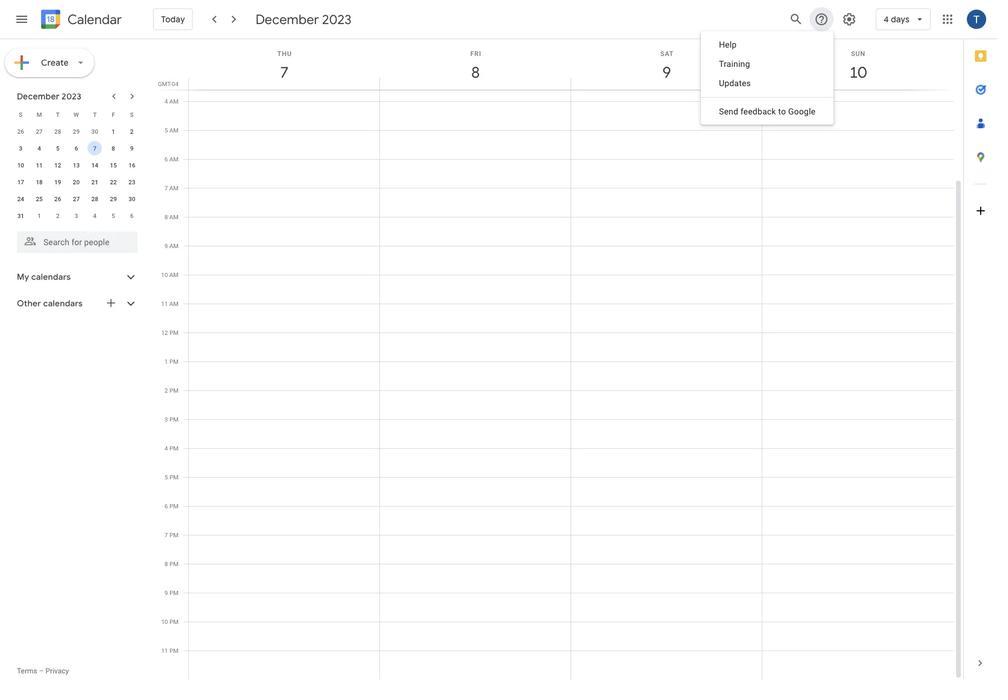 Task type: locate. For each thing, give the bounding box(es) containing it.
december up 'thu'
[[256, 11, 319, 28]]

9 link
[[653, 59, 681, 86]]

29 down w
[[73, 128, 80, 135]]

2 vertical spatial 3
[[165, 416, 168, 423]]

4 row from the top
[[11, 157, 141, 174]]

pm for 2 pm
[[169, 387, 179, 394]]

5 am from the top
[[169, 214, 179, 221]]

3 down 2 pm
[[165, 416, 168, 423]]

7 up 8 pm
[[165, 532, 168, 539]]

tab list
[[964, 39, 997, 647]]

2
[[130, 128, 134, 135], [56, 212, 59, 220], [165, 387, 168, 394]]

pm down 10 pm in the left of the page
[[169, 648, 179, 655]]

8 up the 9 am
[[164, 214, 168, 221]]

26 for november 26 element
[[17, 128, 24, 135]]

2 pm
[[165, 387, 179, 394]]

10 down sun
[[849, 62, 866, 82]]

1 horizontal spatial 29
[[110, 195, 117, 203]]

sat
[[660, 50, 674, 57]]

am
[[169, 98, 179, 105], [169, 127, 179, 134], [169, 156, 179, 163], [169, 185, 179, 192], [169, 214, 179, 221], [169, 242, 179, 250], [169, 271, 179, 279], [169, 300, 179, 308]]

8 up 15 element
[[112, 145, 115, 152]]

0 vertical spatial 1
[[112, 128, 115, 135]]

am for 11 am
[[169, 300, 179, 308]]

am for 7 am
[[169, 185, 179, 192]]

training
[[719, 59, 750, 69]]

7
[[279, 62, 288, 82], [93, 145, 97, 152], [164, 185, 168, 192], [165, 532, 168, 539]]

5 pm
[[165, 474, 179, 481]]

t up "november 28" element
[[56, 111, 60, 118]]

terms – privacy
[[17, 668, 69, 676]]

1 horizontal spatial 26
[[54, 195, 61, 203]]

january 3 element
[[69, 209, 84, 223]]

december 2023 up "m"
[[17, 91, 81, 102]]

24 element
[[13, 192, 28, 206]]

29 down 22
[[110, 195, 117, 203]]

10 for 10 am
[[161, 271, 168, 279]]

0 vertical spatial 3
[[19, 145, 22, 152]]

10 up 11 pm
[[161, 619, 168, 626]]

1 vertical spatial 12
[[161, 329, 168, 337]]

7 pm from the top
[[169, 503, 179, 510]]

fri 8
[[470, 50, 481, 82]]

pm up 2 pm
[[169, 358, 179, 366]]

26
[[17, 128, 24, 135], [54, 195, 61, 203]]

2 vertical spatial 11
[[161, 648, 168, 655]]

0 vertical spatial 11
[[36, 162, 43, 169]]

28 for "november 28" element
[[54, 128, 61, 135]]

row containing 24
[[11, 191, 141, 207]]

5
[[164, 127, 168, 134], [56, 145, 59, 152], [112, 212, 115, 220], [165, 474, 168, 481]]

calendars up other calendars
[[31, 272, 71, 283]]

support image
[[814, 12, 829, 27]]

7 down the november 30 element
[[93, 145, 97, 152]]

november 29 element
[[69, 124, 84, 139]]

2 for january 2 element on the top of page
[[56, 212, 59, 220]]

1
[[112, 128, 115, 135], [38, 212, 41, 220], [165, 358, 168, 366]]

pm down 9 pm
[[169, 619, 179, 626]]

am up the 9 am
[[169, 214, 179, 221]]

pm
[[169, 329, 179, 337], [169, 358, 179, 366], [169, 387, 179, 394], [169, 416, 179, 423], [169, 445, 179, 452], [169, 474, 179, 481], [169, 503, 179, 510], [169, 532, 179, 539], [169, 561, 179, 568], [169, 590, 179, 597], [169, 619, 179, 626], [169, 648, 179, 655]]

2 up '16' element
[[130, 128, 134, 135]]

20
[[73, 179, 80, 186]]

4 inside dropdown button
[[884, 14, 889, 25]]

21 element
[[88, 175, 102, 189]]

6 down 30 element
[[130, 212, 134, 220]]

0 horizontal spatial 30
[[91, 128, 98, 135]]

3 row from the top
[[11, 140, 141, 157]]

3 inside january 3 element
[[75, 212, 78, 220]]

1 row from the top
[[11, 106, 141, 123]]

1 horizontal spatial december 2023
[[256, 11, 351, 28]]

8 for 8 am
[[164, 214, 168, 221]]

9 am
[[164, 242, 179, 250]]

10
[[849, 62, 866, 82], [17, 162, 24, 169], [161, 271, 168, 279], [161, 619, 168, 626]]

1 vertical spatial 30
[[128, 195, 135, 203]]

28 right november 27 element
[[54, 128, 61, 135]]

2 down 26 element at the left of the page
[[56, 212, 59, 220]]

row up november 29 element
[[11, 106, 141, 123]]

10 pm from the top
[[169, 590, 179, 597]]

12 inside "december 2023" grid
[[54, 162, 61, 169]]

row down november 29 element
[[11, 140, 141, 157]]

3
[[19, 145, 22, 152], [75, 212, 78, 220], [165, 416, 168, 423]]

4 left days
[[884, 14, 889, 25]]

9 up 10 pm in the left of the page
[[165, 590, 168, 597]]

0 horizontal spatial s
[[19, 111, 23, 118]]

0 horizontal spatial 1
[[38, 212, 41, 220]]

11 for 11
[[36, 162, 43, 169]]

12 element
[[51, 158, 65, 173]]

1 horizontal spatial 2
[[130, 128, 134, 135]]

settings menu image
[[842, 12, 856, 27]]

december 2023 grid
[[11, 106, 141, 224]]

pm for 12 pm
[[169, 329, 179, 337]]

am down the 9 am
[[169, 271, 179, 279]]

s up november 26 element
[[19, 111, 23, 118]]

t up the november 30 element
[[93, 111, 97, 118]]

november 30 element
[[88, 124, 102, 139]]

9 for 9 am
[[164, 242, 168, 250]]

5 pm from the top
[[169, 445, 179, 452]]

21
[[91, 179, 98, 186]]

8
[[470, 62, 479, 82], [112, 145, 115, 152], [164, 214, 168, 221], [165, 561, 168, 568]]

6 row from the top
[[11, 191, 141, 207]]

november 28 element
[[51, 124, 65, 139]]

add other calendars image
[[105, 297, 117, 309]]

0 vertical spatial 29
[[73, 128, 80, 135]]

calendars down my calendars dropdown button
[[43, 299, 83, 309]]

calendars inside dropdown button
[[43, 299, 83, 309]]

0 horizontal spatial 29
[[73, 128, 80, 135]]

row containing 26
[[11, 123, 141, 140]]

12 inside grid
[[161, 329, 168, 337]]

0 vertical spatial december
[[256, 11, 319, 28]]

pm down 2 pm
[[169, 416, 179, 423]]

14 element
[[88, 158, 102, 173]]

8 inside "december 2023" grid
[[112, 145, 115, 152]]

6
[[75, 145, 78, 152], [164, 156, 168, 163], [130, 212, 134, 220], [165, 503, 168, 510]]

0 horizontal spatial 27
[[36, 128, 43, 135]]

7 up 8 am
[[164, 185, 168, 192]]

9 up 10 am
[[164, 242, 168, 250]]

january 5 element
[[106, 209, 121, 223]]

updates menu item
[[701, 74, 834, 93]]

7 am from the top
[[169, 271, 179, 279]]

31 element
[[13, 209, 28, 223]]

6 down 5 am
[[164, 156, 168, 163]]

pm down 8 pm
[[169, 590, 179, 597]]

4 down gmt-
[[164, 98, 168, 105]]

am for 4 am
[[169, 98, 179, 105]]

calendar
[[68, 11, 122, 28]]

1 vertical spatial 3
[[75, 212, 78, 220]]

27 down "m"
[[36, 128, 43, 135]]

6 pm from the top
[[169, 474, 179, 481]]

7 inside 7 cell
[[93, 145, 97, 152]]

26 inside 26 element
[[54, 195, 61, 203]]

pm for 4 pm
[[169, 445, 179, 452]]

1 down 12 pm
[[165, 358, 168, 366]]

0 vertical spatial december 2023
[[256, 11, 351, 28]]

8 pm from the top
[[169, 532, 179, 539]]

am for 9 am
[[169, 242, 179, 250]]

2 pm from the top
[[169, 358, 179, 366]]

1 horizontal spatial 27
[[73, 195, 80, 203]]

27 inside november 27 element
[[36, 128, 43, 135]]

am down 04
[[169, 98, 179, 105]]

None search field
[[0, 227, 150, 253]]

9 pm
[[165, 590, 179, 597]]

10 inside "element"
[[17, 162, 24, 169]]

1 vertical spatial 26
[[54, 195, 61, 203]]

7 for 7 pm
[[165, 532, 168, 539]]

4 pm from the top
[[169, 416, 179, 423]]

menu
[[701, 31, 834, 125]]

1 horizontal spatial 3
[[75, 212, 78, 220]]

2 am from the top
[[169, 127, 179, 134]]

pm up 6 pm
[[169, 474, 179, 481]]

1 vertical spatial 1
[[38, 212, 41, 220]]

0 horizontal spatial 12
[[54, 162, 61, 169]]

1 vertical spatial 29
[[110, 195, 117, 203]]

3 for january 3 element
[[75, 212, 78, 220]]

17 element
[[13, 175, 28, 189]]

1 horizontal spatial 2023
[[322, 11, 351, 28]]

4 for january 4 element
[[93, 212, 97, 220]]

1 vertical spatial 28
[[91, 195, 98, 203]]

row up 27 "element"
[[11, 174, 141, 191]]

6 am from the top
[[169, 242, 179, 250]]

7 column header
[[188, 39, 380, 90]]

sun
[[851, 50, 865, 57]]

0 horizontal spatial 28
[[54, 128, 61, 135]]

t
[[56, 111, 60, 118], [93, 111, 97, 118]]

30 element
[[125, 192, 139, 206]]

gmt-04
[[158, 80, 179, 87]]

0 vertical spatial 30
[[91, 128, 98, 135]]

4 am from the top
[[169, 185, 179, 192]]

3 pm from the top
[[169, 387, 179, 394]]

am down 8 am
[[169, 242, 179, 250]]

5 up 6 am
[[164, 127, 168, 134]]

calendars inside dropdown button
[[31, 272, 71, 283]]

0 horizontal spatial t
[[56, 111, 60, 118]]

4 down 28 element
[[93, 212, 97, 220]]

11 up 18
[[36, 162, 43, 169]]

row up january 3 element
[[11, 191, 141, 207]]

1 for 1 pm
[[165, 358, 168, 366]]

1 t from the left
[[56, 111, 60, 118]]

row up the 20 element
[[11, 157, 141, 174]]

pm for 1 pm
[[169, 358, 179, 366]]

11 down 10 pm in the left of the page
[[161, 648, 168, 655]]

28 element
[[88, 192, 102, 206]]

terms link
[[17, 668, 37, 676]]

1 horizontal spatial 30
[[128, 195, 135, 203]]

7 link
[[271, 59, 298, 86]]

10 up 11 am
[[161, 271, 168, 279]]

8 link
[[462, 59, 489, 86]]

december up "m"
[[17, 91, 59, 102]]

grid containing 7
[[154, 39, 963, 681]]

pm down 1 pm
[[169, 387, 179, 394]]

9 down sat
[[662, 62, 670, 82]]

december 2023
[[256, 11, 351, 28], [17, 91, 81, 102]]

0 vertical spatial 2023
[[322, 11, 351, 28]]

26 left november 27 element
[[17, 128, 24, 135]]

0 horizontal spatial 2
[[56, 212, 59, 220]]

am down 5 am
[[169, 156, 179, 163]]

5 row from the top
[[11, 174, 141, 191]]

6 for january 6 element
[[130, 212, 134, 220]]

pm down the 5 pm
[[169, 503, 179, 510]]

row
[[11, 106, 141, 123], [11, 123, 141, 140], [11, 140, 141, 157], [11, 157, 141, 174], [11, 174, 141, 191], [11, 191, 141, 207], [11, 207, 141, 224]]

30 inside the november 30 element
[[91, 128, 98, 135]]

row down w
[[11, 123, 141, 140]]

27
[[36, 128, 43, 135], [73, 195, 80, 203]]

12 pm from the top
[[169, 648, 179, 655]]

am for 10 am
[[169, 271, 179, 279]]

2 vertical spatial 1
[[165, 358, 168, 366]]

26 down 19
[[54, 195, 61, 203]]

12 for 12
[[54, 162, 61, 169]]

row group
[[11, 123, 141, 224]]

row containing 31
[[11, 207, 141, 224]]

w
[[74, 111, 79, 118]]

27 down 20
[[73, 195, 80, 203]]

1 vertical spatial december
[[17, 91, 59, 102]]

am up 6 am
[[169, 127, 179, 134]]

16
[[128, 162, 135, 169]]

pm up 8 pm
[[169, 532, 179, 539]]

privacy link
[[46, 668, 69, 676]]

30 inside 30 element
[[128, 195, 135, 203]]

7 down 'thu'
[[279, 62, 288, 82]]

9 inside "december 2023" grid
[[130, 145, 134, 152]]

google
[[788, 106, 816, 116]]

1 horizontal spatial 28
[[91, 195, 98, 203]]

30 up 7 cell
[[91, 128, 98, 135]]

menu containing help
[[701, 31, 834, 125]]

1 horizontal spatial t
[[93, 111, 97, 118]]

row down 27 "element"
[[11, 207, 141, 224]]

s right f
[[130, 111, 134, 118]]

1 down f
[[112, 128, 115, 135]]

1 down 25 element
[[38, 212, 41, 220]]

2 row from the top
[[11, 123, 141, 140]]

2 down 1 pm
[[165, 387, 168, 394]]

am up 8 am
[[169, 185, 179, 192]]

26 inside november 26 element
[[17, 128, 24, 135]]

4 for 4 am
[[164, 98, 168, 105]]

8 down fri
[[470, 62, 479, 82]]

10 up 17
[[17, 162, 24, 169]]

pm for 7 pm
[[169, 532, 179, 539]]

0 horizontal spatial december 2023
[[17, 91, 81, 102]]

11 pm
[[161, 648, 179, 655]]

pm up 1 pm
[[169, 329, 179, 337]]

30
[[91, 128, 98, 135], [128, 195, 135, 203]]

2 horizontal spatial 3
[[165, 416, 168, 423]]

send
[[719, 106, 738, 116]]

7 for 7 am
[[164, 185, 168, 192]]

am up 12 pm
[[169, 300, 179, 308]]

23 element
[[125, 175, 139, 189]]

s
[[19, 111, 23, 118], [130, 111, 134, 118]]

5 up 6 pm
[[165, 474, 168, 481]]

7 for 7
[[93, 145, 97, 152]]

9
[[662, 62, 670, 82], [130, 145, 134, 152], [164, 242, 168, 250], [165, 590, 168, 597]]

december 2023 up 'thu'
[[256, 11, 351, 28]]

3 down 27 "element"
[[75, 212, 78, 220]]

5 down 29 element
[[112, 212, 115, 220]]

1 vertical spatial 2
[[56, 212, 59, 220]]

8 am from the top
[[169, 300, 179, 308]]

1 vertical spatial 11
[[161, 300, 168, 308]]

12 for 12 pm
[[161, 329, 168, 337]]

2023
[[322, 11, 351, 28], [62, 91, 81, 102]]

0 vertical spatial 26
[[17, 128, 24, 135]]

0 vertical spatial calendars
[[31, 272, 71, 283]]

10 for 10 "element"
[[17, 162, 24, 169]]

29 element
[[106, 192, 121, 206]]

1 inside grid
[[165, 358, 168, 366]]

29
[[73, 128, 80, 135], [110, 195, 117, 203]]

8 inside fri 8
[[470, 62, 479, 82]]

4 for 4 pm
[[165, 445, 168, 452]]

1 am from the top
[[169, 98, 179, 105]]

10 pm
[[161, 619, 179, 626]]

29 for 29 element
[[110, 195, 117, 203]]

other
[[17, 299, 41, 309]]

help menu item
[[701, 35, 834, 54]]

11 pm from the top
[[169, 619, 179, 626]]

11 inside "december 2023" grid
[[36, 162, 43, 169]]

0 vertical spatial 28
[[54, 128, 61, 135]]

8 up 9 pm
[[165, 561, 168, 568]]

calendars
[[31, 272, 71, 283], [43, 299, 83, 309]]

2 horizontal spatial 2
[[165, 387, 168, 394]]

28 for 28 element
[[91, 195, 98, 203]]

6 down the 5 pm
[[165, 503, 168, 510]]

0 vertical spatial 12
[[54, 162, 61, 169]]

1 horizontal spatial december
[[256, 11, 319, 28]]

18 element
[[32, 175, 46, 189]]

9 up '16' element
[[130, 145, 134, 152]]

9 pm from the top
[[169, 561, 179, 568]]

grid
[[154, 39, 963, 681]]

0 horizontal spatial 3
[[19, 145, 22, 152]]

30 down 23
[[128, 195, 135, 203]]

1 horizontal spatial 1
[[112, 128, 115, 135]]

28 down 21
[[91, 195, 98, 203]]

1 horizontal spatial s
[[130, 111, 134, 118]]

calendars for other calendars
[[43, 299, 83, 309]]

am for 8 am
[[169, 214, 179, 221]]

1 vertical spatial 27
[[73, 195, 80, 203]]

7 row from the top
[[11, 207, 141, 224]]

11 down 10 am
[[161, 300, 168, 308]]

am for 6 am
[[169, 156, 179, 163]]

1 pm from the top
[[169, 329, 179, 337]]

6 for 6 am
[[164, 156, 168, 163]]

4
[[884, 14, 889, 25], [164, 98, 168, 105], [38, 145, 41, 152], [93, 212, 97, 220], [165, 445, 168, 452]]

28
[[54, 128, 61, 135], [91, 195, 98, 203]]

12 down 11 am
[[161, 329, 168, 337]]

0 vertical spatial 27
[[36, 128, 43, 135]]

4 down "3 pm" at bottom
[[165, 445, 168, 452]]

10 am
[[161, 271, 179, 279]]

1 horizontal spatial 12
[[161, 329, 168, 337]]

20 element
[[69, 175, 84, 189]]

today
[[161, 14, 185, 25]]

25 element
[[32, 192, 46, 206]]

3 down november 26 element
[[19, 145, 22, 152]]

12 up 19
[[54, 162, 61, 169]]

3 am from the top
[[169, 156, 179, 163]]

0 horizontal spatial 26
[[17, 128, 24, 135]]

1 vertical spatial calendars
[[43, 299, 83, 309]]

0 horizontal spatial 2023
[[62, 91, 81, 102]]

pm down "3 pm" at bottom
[[169, 445, 179, 452]]

2 t from the left
[[93, 111, 97, 118]]

december
[[256, 11, 319, 28], [17, 91, 59, 102]]

other calendars button
[[2, 294, 150, 314]]

2 vertical spatial 2
[[165, 387, 168, 394]]

24
[[17, 195, 24, 203]]

12
[[54, 162, 61, 169], [161, 329, 168, 337]]

22
[[110, 179, 117, 186]]

pm down 7 pm
[[169, 561, 179, 568]]

27 inside 27 "element"
[[73, 195, 80, 203]]

9 inside the sat 9
[[662, 62, 670, 82]]

8 for 8 pm
[[165, 561, 168, 568]]

6 pm
[[165, 503, 179, 510]]

2 horizontal spatial 1
[[165, 358, 168, 366]]



Task type: vqa. For each thing, say whether or not it's contained in the screenshot.
row
yes



Task type: describe. For each thing, give the bounding box(es) containing it.
4 days button
[[876, 5, 931, 34]]

30 for the november 30 element
[[91, 128, 98, 135]]

11 am
[[161, 300, 179, 308]]

5 for 5 am
[[164, 127, 168, 134]]

my calendars button
[[2, 268, 150, 287]]

pm for 8 pm
[[169, 561, 179, 568]]

5 for january 5 element
[[112, 212, 115, 220]]

6 for 6 pm
[[165, 503, 168, 510]]

7 am
[[164, 185, 179, 192]]

4 pm
[[165, 445, 179, 452]]

6 am
[[164, 156, 179, 163]]

0 vertical spatial 2
[[130, 128, 134, 135]]

am for 5 am
[[169, 127, 179, 134]]

1 s from the left
[[19, 111, 23, 118]]

04
[[172, 80, 179, 87]]

14
[[91, 162, 98, 169]]

19 element
[[51, 175, 65, 189]]

11 for 11 am
[[161, 300, 168, 308]]

9 for 9 pm
[[165, 590, 168, 597]]

row containing 3
[[11, 140, 141, 157]]

4 am
[[164, 98, 179, 105]]

row group containing 26
[[11, 123, 141, 224]]

8 for 8
[[112, 145, 115, 152]]

sat 9
[[660, 50, 674, 82]]

4 for 4 days
[[884, 14, 889, 25]]

gmt-
[[158, 80, 172, 87]]

12 pm
[[161, 329, 179, 337]]

my calendars
[[17, 272, 71, 283]]

send feedback to google menu item
[[701, 102, 834, 121]]

1 vertical spatial december 2023
[[17, 91, 81, 102]]

30 for 30 element
[[128, 195, 135, 203]]

22 element
[[106, 175, 121, 189]]

3 pm
[[165, 416, 179, 423]]

27 element
[[69, 192, 84, 206]]

26 element
[[51, 192, 65, 206]]

1 pm
[[165, 358, 179, 366]]

pm for 3 pm
[[169, 416, 179, 423]]

pm for 10 pm
[[169, 619, 179, 626]]

27 for 27 "element"
[[73, 195, 80, 203]]

5 am
[[164, 127, 179, 134]]

help
[[719, 40, 737, 49]]

pm for 11 pm
[[169, 648, 179, 655]]

6 up 13 element in the left of the page
[[75, 145, 78, 152]]

m
[[37, 111, 42, 118]]

privacy
[[46, 668, 69, 676]]

11 for 11 pm
[[161, 648, 168, 655]]

my
[[17, 272, 29, 283]]

18
[[36, 179, 43, 186]]

27 for november 27 element
[[36, 128, 43, 135]]

–
[[39, 668, 44, 676]]

updates
[[719, 78, 751, 88]]

terms
[[17, 668, 37, 676]]

10 link
[[844, 59, 872, 86]]

31
[[17, 212, 24, 220]]

7 inside thu 7
[[279, 62, 288, 82]]

5 up the '12' element
[[56, 145, 59, 152]]

10 inside column header
[[849, 62, 866, 82]]

16 element
[[125, 158, 139, 173]]

19
[[54, 179, 61, 186]]

10 element
[[13, 158, 28, 173]]

11 element
[[32, 158, 46, 173]]

today button
[[153, 5, 193, 34]]

13
[[73, 162, 80, 169]]

4 days
[[884, 14, 910, 25]]

november 27 element
[[32, 124, 46, 139]]

15 element
[[106, 158, 121, 173]]

10 for 10 pm
[[161, 619, 168, 626]]

4 down november 27 element
[[38, 145, 41, 152]]

3 for 3 pm
[[165, 416, 168, 423]]

9 for 9
[[130, 145, 134, 152]]

1 vertical spatial 2023
[[62, 91, 81, 102]]

8 am
[[164, 214, 179, 221]]

november 26 element
[[13, 124, 28, 139]]

row containing 17
[[11, 174, 141, 191]]

15
[[110, 162, 117, 169]]

feedback
[[740, 106, 776, 116]]

10 column header
[[762, 39, 954, 90]]

january 1 element
[[32, 209, 46, 223]]

row containing s
[[11, 106, 141, 123]]

29 for november 29 element
[[73, 128, 80, 135]]

8 pm
[[165, 561, 179, 568]]

17
[[17, 179, 24, 186]]

thu
[[277, 50, 292, 57]]

thu 7
[[277, 50, 292, 82]]

to
[[778, 106, 786, 116]]

f
[[112, 111, 115, 118]]

create
[[41, 57, 69, 68]]

row containing 10
[[11, 157, 141, 174]]

pm for 6 pm
[[169, 503, 179, 510]]

2 for 2 pm
[[165, 387, 168, 394]]

pm for 9 pm
[[169, 590, 179, 597]]

calendar element
[[39, 7, 122, 34]]

25
[[36, 195, 43, 203]]

1 for january 1 element
[[38, 212, 41, 220]]

other calendars
[[17, 299, 83, 309]]

2 s from the left
[[130, 111, 134, 118]]

0 horizontal spatial december
[[17, 91, 59, 102]]

Search for people text field
[[24, 232, 130, 253]]

9 column header
[[571, 39, 762, 90]]

23
[[128, 179, 135, 186]]

pm for 5 pm
[[169, 474, 179, 481]]

5 for 5 pm
[[165, 474, 168, 481]]

january 4 element
[[88, 209, 102, 223]]

main drawer image
[[14, 12, 29, 27]]

calendars for my calendars
[[31, 272, 71, 283]]

send feedback to google
[[719, 106, 816, 116]]

7 cell
[[86, 140, 104, 157]]

calendar heading
[[65, 11, 122, 28]]

26 for 26 element at the left of the page
[[54, 195, 61, 203]]

fri
[[470, 50, 481, 57]]

create button
[[5, 48, 94, 77]]

january 6 element
[[125, 209, 139, 223]]

13 element
[[69, 158, 84, 173]]

training menu item
[[701, 54, 834, 74]]

january 2 element
[[51, 209, 65, 223]]

8 column header
[[379, 39, 571, 90]]

days
[[891, 14, 910, 25]]

sun 10
[[849, 50, 866, 82]]

7 pm
[[165, 532, 179, 539]]



